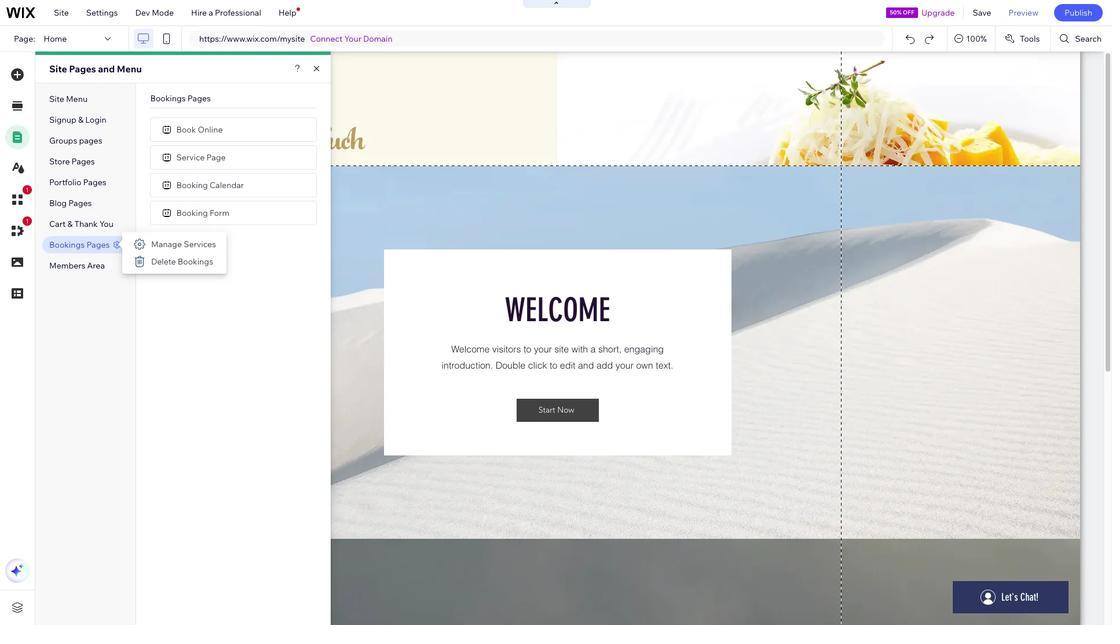 Task type: locate. For each thing, give the bounding box(es) containing it.
upgrade
[[922, 8, 955, 18]]

1 vertical spatial bookings pages
[[49, 240, 110, 250]]

your
[[344, 34, 361, 44]]

store
[[49, 156, 70, 167]]

settings
[[86, 8, 118, 18]]

publish
[[1065, 8, 1093, 18]]

service page
[[176, 152, 226, 163]]

book online
[[176, 124, 223, 135]]

site
[[54, 8, 69, 18], [49, 63, 67, 75], [49, 94, 64, 104]]

0 vertical spatial &
[[78, 115, 83, 125]]

members
[[49, 261, 85, 271]]

tools
[[1020, 34, 1040, 44]]

https://www.wix.com/mysite
[[199, 34, 305, 44]]

groups pages
[[49, 136, 102, 146]]

services
[[184, 239, 216, 250]]

& right cart on the left top
[[67, 219, 73, 229]]

site pages and menu
[[49, 63, 142, 75]]

1 vertical spatial site
[[49, 63, 67, 75]]

& for cart
[[67, 219, 73, 229]]

100% button
[[948, 26, 995, 52]]

0 horizontal spatial bookings pages
[[49, 240, 110, 250]]

pages
[[79, 136, 102, 146]]

bookings up members
[[49, 240, 85, 250]]

0 vertical spatial site
[[54, 8, 69, 18]]

home
[[44, 34, 67, 44]]

bookings pages up book
[[150, 93, 211, 104]]

1 vertical spatial menu
[[66, 94, 88, 104]]

bookings
[[150, 93, 186, 104], [49, 240, 85, 250], [178, 257, 213, 267]]

site up home
[[54, 8, 69, 18]]

&
[[78, 115, 83, 125], [67, 219, 73, 229]]

1 horizontal spatial menu
[[117, 63, 142, 75]]

bookings pages down cart & thank you
[[49, 240, 110, 250]]

pages
[[69, 63, 96, 75], [188, 93, 211, 104], [72, 156, 95, 167], [83, 177, 106, 188], [69, 198, 92, 209], [87, 240, 110, 250]]

0 vertical spatial booking
[[176, 180, 208, 190]]

delete
[[151, 257, 176, 267]]

booking left "form"
[[176, 208, 208, 218]]

pages up area
[[87, 240, 110, 250]]

menu right and
[[117, 63, 142, 75]]

search button
[[1051, 26, 1112, 52]]

booking form
[[176, 208, 229, 218]]

1 vertical spatial booking
[[176, 208, 208, 218]]

booking calendar
[[176, 180, 244, 190]]

0 horizontal spatial menu
[[66, 94, 88, 104]]

manage
[[151, 239, 182, 250]]

bookings up book
[[150, 93, 186, 104]]

booking down service
[[176, 180, 208, 190]]

booking for booking form
[[176, 208, 208, 218]]

bookings pages
[[150, 93, 211, 104], [49, 240, 110, 250]]

area
[[87, 261, 105, 271]]

1 vertical spatial bookings
[[49, 240, 85, 250]]

menu
[[117, 63, 142, 75], [66, 94, 88, 104]]

booking
[[176, 180, 208, 190], [176, 208, 208, 218]]

domain
[[363, 34, 393, 44]]

groups
[[49, 136, 77, 146]]

off
[[903, 9, 915, 16]]

2 vertical spatial site
[[49, 94, 64, 104]]

publish button
[[1054, 4, 1103, 21]]

1 horizontal spatial bookings pages
[[150, 93, 211, 104]]

blog
[[49, 198, 67, 209]]

& left login on the left of page
[[78, 115, 83, 125]]

0 vertical spatial bookings
[[150, 93, 186, 104]]

1 horizontal spatial &
[[78, 115, 83, 125]]

site up signup
[[49, 94, 64, 104]]

you
[[100, 219, 114, 229]]

1 booking from the top
[[176, 180, 208, 190]]

2 vertical spatial bookings
[[178, 257, 213, 267]]

store pages
[[49, 156, 95, 167]]

menu up signup & login
[[66, 94, 88, 104]]

bookings down services on the top of page
[[178, 257, 213, 267]]

0 horizontal spatial &
[[67, 219, 73, 229]]

2 booking from the top
[[176, 208, 208, 218]]

1 vertical spatial &
[[67, 219, 73, 229]]

site down home
[[49, 63, 67, 75]]



Task type: vqa. For each thing, say whether or not it's contained in the screenshot.
Icon Button
no



Task type: describe. For each thing, give the bounding box(es) containing it.
dev mode
[[135, 8, 174, 18]]

calendar
[[210, 180, 244, 190]]

https://www.wix.com/mysite connect your domain
[[199, 34, 393, 44]]

pages up cart & thank you
[[69, 198, 92, 209]]

book
[[176, 124, 196, 135]]

page
[[207, 152, 226, 163]]

members area
[[49, 261, 105, 271]]

dev
[[135, 8, 150, 18]]

professional
[[215, 8, 261, 18]]

50% off
[[890, 9, 915, 16]]

portfolio
[[49, 177, 81, 188]]

hire a professional
[[191, 8, 261, 18]]

service
[[176, 152, 205, 163]]

preview button
[[1000, 0, 1047, 25]]

a
[[209, 8, 213, 18]]

booking for booking calendar
[[176, 180, 208, 190]]

pages right portfolio
[[83, 177, 106, 188]]

thank
[[75, 219, 98, 229]]

form
[[210, 208, 229, 218]]

save button
[[964, 0, 1000, 25]]

cart
[[49, 219, 66, 229]]

site for site pages and menu
[[49, 63, 67, 75]]

login
[[85, 115, 106, 125]]

0 vertical spatial menu
[[117, 63, 142, 75]]

pages left and
[[69, 63, 96, 75]]

preview
[[1009, 8, 1039, 18]]

site menu
[[49, 94, 88, 104]]

pages up portfolio pages
[[72, 156, 95, 167]]

online
[[198, 124, 223, 135]]

0 vertical spatial bookings pages
[[150, 93, 211, 104]]

pages up book online
[[188, 93, 211, 104]]

50%
[[890, 9, 902, 16]]

portfolio pages
[[49, 177, 106, 188]]

mode
[[152, 8, 174, 18]]

blog pages
[[49, 198, 92, 209]]

search
[[1075, 34, 1102, 44]]

cart & thank you
[[49, 219, 114, 229]]

and
[[98, 63, 115, 75]]

signup
[[49, 115, 76, 125]]

help
[[279, 8, 296, 18]]

signup & login
[[49, 115, 106, 125]]

delete bookings
[[151, 257, 213, 267]]

100%
[[966, 34, 987, 44]]

save
[[973, 8, 991, 18]]

& for signup
[[78, 115, 83, 125]]

site for site menu
[[49, 94, 64, 104]]

connect
[[310, 34, 343, 44]]

hire
[[191, 8, 207, 18]]

manage services
[[151, 239, 216, 250]]

site for site
[[54, 8, 69, 18]]

tools button
[[996, 26, 1051, 52]]



